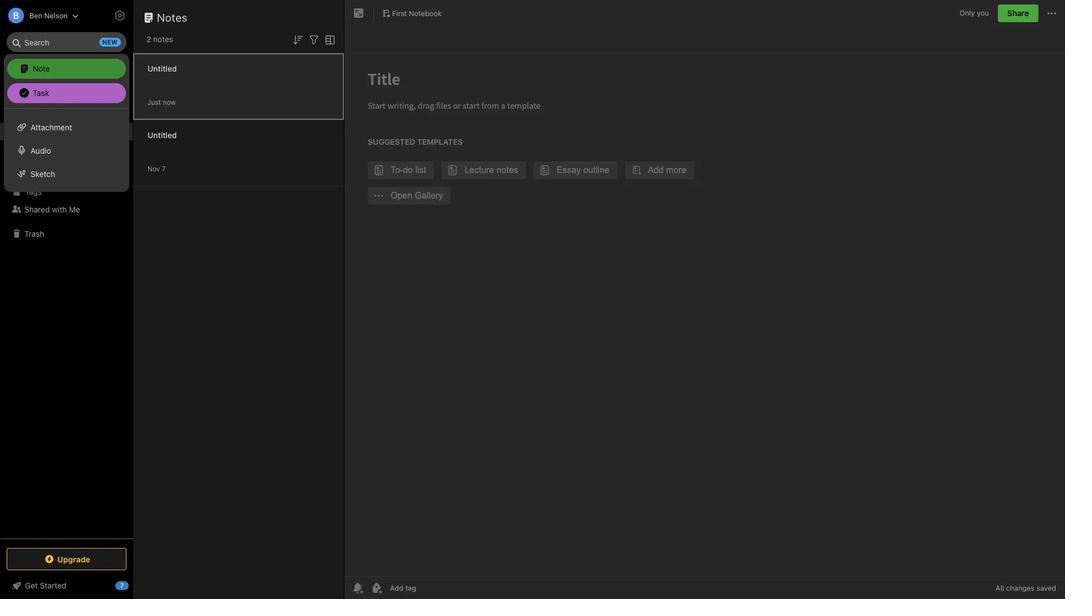 Task type: vqa. For each thing, say whether or not it's contained in the screenshot.
input text box to the top
no



Task type: describe. For each thing, give the bounding box(es) containing it.
expand notebooks image
[[3, 169, 12, 178]]

tasks
[[24, 145, 45, 154]]

nov 7
[[148, 165, 166, 173]]

with
[[52, 204, 67, 214]]

trash
[[24, 229, 44, 238]]

tags
[[25, 187, 42, 196]]

2
[[146, 34, 151, 44]]

0 vertical spatial notes
[[157, 11, 188, 24]]

2 notes
[[146, 34, 173, 44]]

notes link
[[0, 123, 133, 140]]

untitled for now
[[148, 64, 177, 73]]

all
[[996, 584, 1004, 593]]

trash link
[[0, 225, 133, 242]]

note creation menu element
[[7, 57, 126, 105]]

get
[[25, 581, 38, 590]]

saved
[[1037, 584, 1056, 593]]

tasks button
[[0, 140, 133, 158]]

now
[[163, 98, 176, 106]]

untitled for 7
[[148, 130, 177, 140]]

notes
[[153, 34, 173, 44]]

Help and Learning task checklist field
[[0, 577, 133, 595]]

started
[[40, 581, 66, 590]]

click to collapse image
[[129, 579, 137, 592]]

note
[[33, 64, 50, 73]]

share button
[[998, 4, 1039, 22]]

Add filters field
[[307, 32, 321, 46]]

me
[[69, 204, 80, 214]]

notebooks
[[25, 169, 64, 178]]

Note Editor text field
[[345, 53, 1065, 577]]

first
[[392, 9, 407, 18]]

new search field
[[14, 32, 121, 52]]

first notebook button
[[378, 6, 446, 21]]

sketch
[[31, 169, 55, 178]]

shared with me
[[24, 204, 80, 214]]

only
[[960, 8, 975, 17]]

note button
[[7, 59, 126, 79]]

attachment
[[31, 122, 72, 132]]

attachment button
[[4, 115, 129, 139]]

Sort options field
[[291, 32, 305, 46]]

Search text field
[[14, 32, 119, 52]]

new
[[24, 63, 40, 73]]

tags button
[[0, 183, 133, 200]]

0 vertical spatial 7
[[162, 165, 166, 173]]

7 inside help and learning task checklist "field"
[[120, 582, 124, 589]]

get started
[[25, 581, 66, 590]]



Task type: locate. For each thing, give the bounding box(es) containing it.
sketch button
[[4, 162, 129, 185]]

0 vertical spatial untitled
[[148, 64, 177, 73]]

shared with me link
[[0, 200, 133, 218]]

notes inside 'link'
[[24, 127, 46, 136]]

Account field
[[0, 4, 79, 27]]

upgrade
[[57, 555, 90, 564]]

notebook
[[409, 9, 442, 18]]

More actions field
[[1045, 4, 1059, 22]]

settings image
[[113, 9, 127, 22]]

changes
[[1006, 584, 1035, 593]]

ben nelson
[[29, 11, 68, 20]]

all changes saved
[[996, 584, 1056, 593]]

just
[[148, 98, 161, 106]]

notes up tasks
[[24, 127, 46, 136]]

shared
[[24, 204, 50, 214]]

View options field
[[321, 32, 337, 46]]

add a reminder image
[[351, 582, 365, 595]]

tree containing home
[[0, 87, 133, 538]]

more actions image
[[1045, 7, 1059, 20]]

new button
[[7, 58, 127, 78]]

only you
[[960, 8, 989, 17]]

untitled
[[148, 64, 177, 73], [148, 130, 177, 140]]

expand note image
[[352, 7, 366, 20]]

7 left click to collapse image
[[120, 582, 124, 589]]

audio
[[31, 146, 51, 155]]

just now
[[148, 98, 176, 106]]

home
[[24, 91, 46, 101]]

7 right the nov
[[162, 165, 166, 173]]

add tag image
[[370, 582, 383, 595]]

ben
[[29, 11, 42, 20]]

0 horizontal spatial notes
[[24, 127, 46, 136]]

add filters image
[[307, 33, 321, 46]]

you
[[977, 8, 989, 17]]

nov
[[148, 165, 160, 173]]

1 horizontal spatial notes
[[157, 11, 188, 24]]

nelson
[[44, 11, 68, 20]]

untitled down the notes
[[148, 64, 177, 73]]

untitled down just now
[[148, 130, 177, 140]]

Add tag field
[[389, 583, 472, 593]]

1 vertical spatial notes
[[24, 127, 46, 136]]

tree
[[0, 87, 133, 538]]

notes up the notes
[[157, 11, 188, 24]]

task button
[[7, 83, 126, 103]]

new
[[102, 38, 118, 46]]

note window element
[[345, 0, 1065, 599]]

task
[[33, 88, 49, 97]]

notes
[[157, 11, 188, 24], [24, 127, 46, 136]]

2 untitled from the top
[[148, 130, 177, 140]]

1 vertical spatial 7
[[120, 582, 124, 589]]

share
[[1008, 8, 1029, 18]]

7
[[162, 165, 166, 173], [120, 582, 124, 589]]

audio button
[[4, 139, 129, 162]]

home link
[[0, 87, 133, 105]]

notebooks link
[[0, 165, 133, 183]]

upgrade button
[[7, 548, 127, 570]]

0 horizontal spatial 7
[[120, 582, 124, 589]]

first notebook
[[392, 9, 442, 18]]

1 vertical spatial untitled
[[148, 130, 177, 140]]

1 untitled from the top
[[148, 64, 177, 73]]

1 horizontal spatial 7
[[162, 165, 166, 173]]



